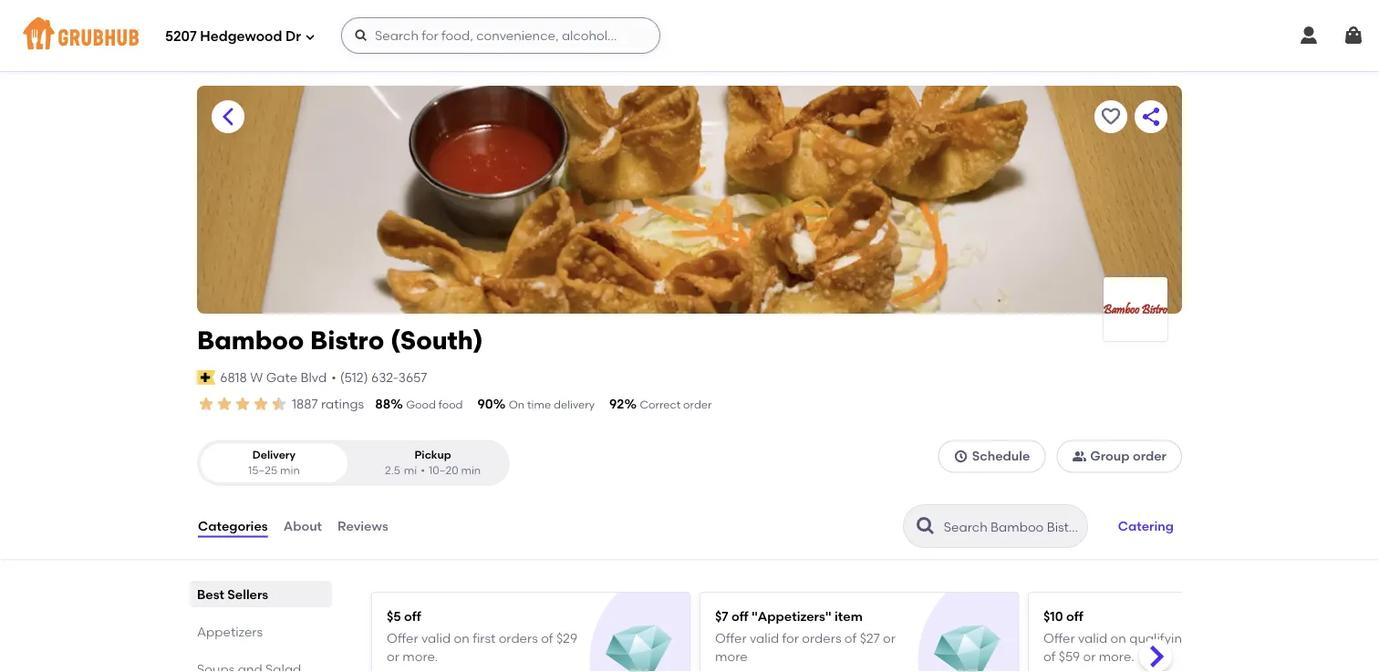 Task type: locate. For each thing, give the bounding box(es) containing it.
6818
[[220, 370, 247, 385]]

5207
[[165, 28, 197, 45]]

option group
[[197, 440, 510, 486]]

of left $29
[[541, 631, 553, 646]]

1 valid from the left
[[421, 631, 451, 646]]

order for correct order
[[684, 398, 712, 412]]

6818 w gate blvd
[[220, 370, 327, 385]]

2 off from the left
[[732, 609, 749, 624]]

order right correct
[[684, 398, 712, 412]]

schedule
[[972, 449, 1030, 464]]

$10 off offer valid on qualifying orders of $59 or more.
[[1044, 609, 1233, 665]]

off for $10
[[1067, 609, 1084, 624]]

min inside delivery 15–25 min
[[280, 464, 300, 477]]

0 horizontal spatial valid
[[421, 631, 451, 646]]

good
[[406, 398, 436, 412]]

pickup
[[415, 448, 451, 462]]

3 orders from the left
[[1194, 631, 1233, 646]]

mi
[[404, 464, 417, 477]]

of left $27
[[845, 631, 857, 646]]

0 horizontal spatial promo image
[[606, 622, 673, 672]]

0 horizontal spatial svg image
[[354, 28, 369, 43]]

orders inside $5 off offer valid on first orders of $29 or more.
[[499, 631, 538, 646]]

valid left first
[[421, 631, 451, 646]]

of for offer valid on qualifying orders of $59 or more.
[[1044, 649, 1056, 665]]

reviews
[[338, 519, 388, 534]]

1 horizontal spatial •
[[421, 464, 425, 477]]

on
[[509, 398, 525, 412]]

1 horizontal spatial svg image
[[954, 449, 969, 464]]

off
[[404, 609, 421, 624], [732, 609, 749, 624], [1067, 609, 1084, 624]]

3 off from the left
[[1067, 609, 1084, 624]]

offer
[[387, 631, 419, 646], [715, 631, 747, 646], [1044, 631, 1076, 646]]

off inside $10 off offer valid on qualifying orders of $59 or more.
[[1067, 609, 1084, 624]]

2 horizontal spatial valid
[[1078, 631, 1108, 646]]

promo image for offer valid for orders of $27 or more
[[935, 622, 1001, 672]]

2 horizontal spatial offer
[[1044, 631, 1076, 646]]

correct order
[[640, 398, 712, 412]]

promo image
[[606, 622, 673, 672], [935, 622, 1001, 672]]

or down $5
[[387, 649, 400, 665]]

people icon image
[[1072, 449, 1087, 464]]

of inside $10 off offer valid on qualifying orders of $59 or more.
[[1044, 649, 1056, 665]]

Search Bamboo Bistro (South) search field
[[942, 518, 1082, 536]]

offer for offer valid on first orders of $29 or more.
[[387, 631, 419, 646]]

off inside $7 off "appetizers" item offer valid for orders of $27 or more
[[732, 609, 749, 624]]

(south)
[[390, 325, 483, 356]]

1 offer from the left
[[387, 631, 419, 646]]

correct
[[640, 398, 681, 412]]

or right $27
[[883, 631, 896, 646]]

1 horizontal spatial valid
[[750, 631, 779, 646]]

svg image
[[1298, 25, 1320, 47], [305, 31, 316, 42]]

offer up $59
[[1044, 631, 1076, 646]]

92
[[610, 396, 625, 412]]

off inside $5 off offer valid on first orders of $29 or more.
[[404, 609, 421, 624]]

Search for food, convenience, alcohol... search field
[[341, 17, 661, 54]]

time
[[527, 398, 551, 412]]

or right $59
[[1083, 649, 1096, 665]]

delivery 15–25 min
[[248, 448, 300, 477]]

2 orders from the left
[[802, 631, 842, 646]]

1 horizontal spatial min
[[461, 464, 481, 477]]

on
[[454, 631, 470, 646], [1111, 631, 1127, 646]]

or for offer valid on qualifying orders of $59 or more.
[[1083, 649, 1096, 665]]

2 promo image from the left
[[935, 622, 1001, 672]]

order right group
[[1133, 449, 1167, 464]]

• right blvd
[[331, 370, 336, 385]]

valid inside $5 off offer valid on first orders of $29 or more.
[[421, 631, 451, 646]]

first
[[473, 631, 496, 646]]

2 on from the left
[[1111, 631, 1127, 646]]

or inside $5 off offer valid on first orders of $29 or more.
[[387, 649, 400, 665]]

appetizers
[[197, 624, 263, 640]]

2 horizontal spatial or
[[1083, 649, 1096, 665]]

1 horizontal spatial order
[[1133, 449, 1167, 464]]

1887
[[292, 396, 318, 412]]

• right "mi"
[[421, 464, 425, 477]]

more. inside $10 off offer valid on qualifying orders of $59 or more.
[[1099, 649, 1135, 665]]

group order
[[1091, 449, 1167, 464]]

item
[[835, 609, 863, 624]]

0 horizontal spatial offer
[[387, 631, 419, 646]]

2 more. from the left
[[1099, 649, 1135, 665]]

categories button
[[197, 494, 269, 559]]

0 vertical spatial order
[[684, 398, 712, 412]]

0 horizontal spatial orders
[[499, 631, 538, 646]]

bamboo bistro (south)
[[197, 325, 483, 356]]

w
[[250, 370, 263, 385]]

1 vertical spatial •
[[421, 464, 425, 477]]

blvd
[[301, 370, 327, 385]]

1 horizontal spatial off
[[732, 609, 749, 624]]

hedgewood
[[200, 28, 282, 45]]

10–20
[[429, 464, 459, 477]]

1 min from the left
[[280, 464, 300, 477]]

$7
[[715, 609, 729, 624]]

schedule button
[[939, 440, 1046, 473]]

more. for first
[[403, 649, 438, 665]]

min right 10–20
[[461, 464, 481, 477]]

categories
[[198, 519, 268, 534]]

2 horizontal spatial orders
[[1194, 631, 1233, 646]]

pickup 2.5 mi • 10–20 min
[[385, 448, 481, 477]]

off right $10
[[1067, 609, 1084, 624]]

or
[[883, 631, 896, 646], [387, 649, 400, 665], [1083, 649, 1096, 665]]

on left qualifying
[[1111, 631, 1127, 646]]

3 valid from the left
[[1078, 631, 1108, 646]]

orders for offer valid on qualifying orders of $59 or more.
[[1194, 631, 1233, 646]]

orders right first
[[499, 631, 538, 646]]

2 valid from the left
[[750, 631, 779, 646]]

"appetizers"
[[752, 609, 832, 624]]

1 more. from the left
[[403, 649, 438, 665]]

on inside $10 off offer valid on qualifying orders of $59 or more.
[[1111, 631, 1127, 646]]

on left first
[[454, 631, 470, 646]]

best sellers
[[197, 587, 268, 602]]

min
[[280, 464, 300, 477], [461, 464, 481, 477]]

0 horizontal spatial of
[[541, 631, 553, 646]]

3 offer from the left
[[1044, 631, 1076, 646]]

subscription pass image
[[197, 370, 216, 385]]

more.
[[403, 649, 438, 665], [1099, 649, 1135, 665]]

1 horizontal spatial more.
[[1099, 649, 1135, 665]]

$29
[[557, 631, 578, 646]]

star icon image
[[197, 395, 215, 413], [215, 395, 234, 413], [234, 395, 252, 413], [252, 395, 270, 413], [270, 395, 288, 413], [270, 395, 288, 413]]

or inside $10 off offer valid on qualifying orders of $59 or more.
[[1083, 649, 1096, 665]]

svg image inside schedule button
[[954, 449, 969, 464]]

valid for $10 off
[[1078, 631, 1108, 646]]

share icon image
[[1141, 106, 1162, 128]]

offer for offer valid on qualifying orders of $59 or more.
[[1044, 631, 1076, 646]]

more. inside $5 off offer valid on first orders of $29 or more.
[[403, 649, 438, 665]]

1 horizontal spatial promo image
[[935, 622, 1001, 672]]

on for first
[[454, 631, 470, 646]]

food
[[439, 398, 463, 412]]

2 min from the left
[[461, 464, 481, 477]]

valid up $59
[[1078, 631, 1108, 646]]

off right $7
[[732, 609, 749, 624]]

min inside pickup 2.5 mi • 10–20 min
[[461, 464, 481, 477]]

0 horizontal spatial or
[[387, 649, 400, 665]]

•
[[331, 370, 336, 385], [421, 464, 425, 477]]

1 promo image from the left
[[606, 622, 673, 672]]

1 vertical spatial order
[[1133, 449, 1167, 464]]

ratings
[[321, 396, 364, 412]]

0 horizontal spatial min
[[280, 464, 300, 477]]

off right $5
[[404, 609, 421, 624]]

valid
[[421, 631, 451, 646], [750, 631, 779, 646], [1078, 631, 1108, 646]]

1 horizontal spatial offer
[[715, 631, 747, 646]]

orders right for
[[802, 631, 842, 646]]

more. for qualifying
[[1099, 649, 1135, 665]]

orders inside $10 off offer valid on qualifying orders of $59 or more.
[[1194, 631, 1233, 646]]

on inside $5 off offer valid on first orders of $29 or more.
[[454, 631, 470, 646]]

1 on from the left
[[454, 631, 470, 646]]

svg image
[[1343, 25, 1365, 47], [354, 28, 369, 43], [954, 449, 969, 464]]

valid for $5 off
[[421, 631, 451, 646]]

valid inside $10 off offer valid on qualifying orders of $59 or more.
[[1078, 631, 1108, 646]]

order inside button
[[1133, 449, 1167, 464]]

off for $5
[[404, 609, 421, 624]]

0 horizontal spatial off
[[404, 609, 421, 624]]

2 horizontal spatial svg image
[[1343, 25, 1365, 47]]

1 off from the left
[[404, 609, 421, 624]]

$5
[[387, 609, 401, 624]]

order
[[684, 398, 712, 412], [1133, 449, 1167, 464]]

1 horizontal spatial orders
[[802, 631, 842, 646]]

min down "delivery" on the left bottom of page
[[280, 464, 300, 477]]

1 horizontal spatial on
[[1111, 631, 1127, 646]]

of inside $5 off offer valid on first orders of $29 or more.
[[541, 631, 553, 646]]

0 horizontal spatial order
[[684, 398, 712, 412]]

about
[[283, 519, 322, 534]]

valid left for
[[750, 631, 779, 646]]

0 horizontal spatial on
[[454, 631, 470, 646]]

0 vertical spatial •
[[331, 370, 336, 385]]

orders
[[499, 631, 538, 646], [802, 631, 842, 646], [1194, 631, 1233, 646]]

2 horizontal spatial of
[[1044, 649, 1056, 665]]

bamboo
[[197, 325, 304, 356]]

• (512) 632-3657
[[331, 370, 427, 385]]

appetizers tab
[[197, 622, 325, 642]]

offer down $5
[[387, 631, 419, 646]]

search icon image
[[915, 516, 937, 538]]

tab
[[197, 660, 325, 672]]

offer up more
[[715, 631, 747, 646]]

0 horizontal spatial more.
[[403, 649, 438, 665]]

2 horizontal spatial off
[[1067, 609, 1084, 624]]

of
[[541, 631, 553, 646], [845, 631, 857, 646], [1044, 649, 1056, 665]]

best sellers tab
[[197, 585, 325, 604]]

order for group order
[[1133, 449, 1167, 464]]

1 horizontal spatial of
[[845, 631, 857, 646]]

of inside $7 off "appetizers" item offer valid for orders of $27 or more
[[845, 631, 857, 646]]

orders right qualifying
[[1194, 631, 1233, 646]]

1 horizontal spatial or
[[883, 631, 896, 646]]

offer inside $5 off offer valid on first orders of $29 or more.
[[387, 631, 419, 646]]

of left $59
[[1044, 649, 1056, 665]]

1 orders from the left
[[499, 631, 538, 646]]

2 offer from the left
[[715, 631, 747, 646]]

offer inside $10 off offer valid on qualifying orders of $59 or more.
[[1044, 631, 1076, 646]]



Task type: describe. For each thing, give the bounding box(es) containing it.
more
[[715, 649, 748, 665]]

15–25
[[248, 464, 277, 477]]

bamboo bistro (south) logo image
[[1104, 293, 1168, 325]]

promo image for offer valid on first orders of $29 or more.
[[606, 622, 673, 672]]

3657
[[399, 370, 427, 385]]

group
[[1091, 449, 1130, 464]]

$59
[[1059, 649, 1080, 665]]

delivery
[[252, 448, 296, 462]]

best
[[197, 587, 224, 602]]

1887 ratings
[[292, 396, 364, 412]]

$10
[[1044, 609, 1064, 624]]

88
[[375, 396, 391, 412]]

or for offer valid on first orders of $29 or more.
[[387, 649, 400, 665]]

good food
[[406, 398, 463, 412]]

6818 w gate blvd button
[[219, 367, 328, 388]]

90
[[478, 396, 493, 412]]

1 horizontal spatial svg image
[[1298, 25, 1320, 47]]

reviews button
[[337, 494, 389, 559]]

option group containing delivery 15–25 min
[[197, 440, 510, 486]]

$27
[[860, 631, 880, 646]]

2.5
[[385, 464, 400, 477]]

• inside pickup 2.5 mi • 10–20 min
[[421, 464, 425, 477]]

qualifying
[[1130, 631, 1191, 646]]

catering button
[[1110, 506, 1183, 547]]

$7 off "appetizers" item offer valid for orders of $27 or more
[[715, 609, 896, 665]]

on time delivery
[[509, 398, 595, 412]]

$5 off offer valid on first orders of $29 or more.
[[387, 609, 578, 665]]

5207 hedgewood dr
[[165, 28, 301, 45]]

sellers
[[227, 587, 268, 602]]

or inside $7 off "appetizers" item offer valid for orders of $27 or more
[[883, 631, 896, 646]]

off for $7
[[732, 609, 749, 624]]

(512) 632-3657 button
[[340, 368, 427, 387]]

main navigation navigation
[[0, 0, 1380, 71]]

gate
[[266, 370, 298, 385]]

about button
[[283, 494, 323, 559]]

(512)
[[340, 370, 368, 385]]

save this restaurant image
[[1100, 106, 1122, 128]]

group order button
[[1057, 440, 1183, 473]]

0 horizontal spatial •
[[331, 370, 336, 385]]

catering
[[1118, 519, 1174, 534]]

orders inside $7 off "appetizers" item offer valid for orders of $27 or more
[[802, 631, 842, 646]]

dr
[[286, 28, 301, 45]]

orders for offer valid on first orders of $29 or more.
[[499, 631, 538, 646]]

0 horizontal spatial svg image
[[305, 31, 316, 42]]

for
[[783, 631, 799, 646]]

valid inside $7 off "appetizers" item offer valid for orders of $27 or more
[[750, 631, 779, 646]]

delivery
[[554, 398, 595, 412]]

save this restaurant button
[[1095, 100, 1128, 133]]

of for offer valid on first orders of $29 or more.
[[541, 631, 553, 646]]

caret left icon image
[[217, 106, 239, 128]]

632-
[[371, 370, 399, 385]]

on for qualifying
[[1111, 631, 1127, 646]]

offer inside $7 off "appetizers" item offer valid for orders of $27 or more
[[715, 631, 747, 646]]

bistro
[[310, 325, 384, 356]]



Task type: vqa. For each thing, say whether or not it's contained in the screenshot.
bag related to Chicken salad on a French roll with lettuce, tomatoes, onions, pickles, and mayo. Medium fountain drink, and a bag of chips included.
no



